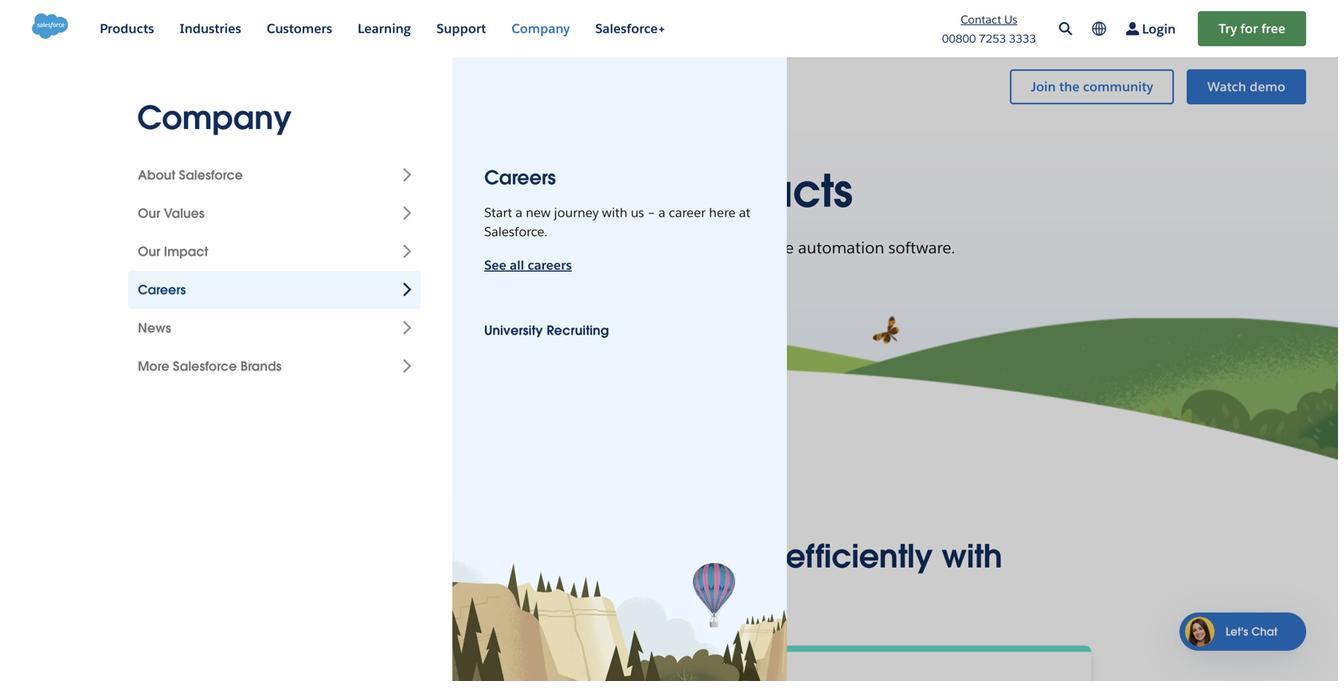 Task type: vqa. For each thing, say whether or not it's contained in the screenshot.
"and" to the left
no



Task type: locate. For each thing, give the bounding box(es) containing it.
products
[[672, 163, 853, 219]]

let's chat
[[1226, 624, 1278, 639]]

salesforce.
[[484, 223, 548, 240]]

2 horizontal spatial with
[[942, 536, 1002, 577]]

7253
[[979, 31, 1006, 46]]

0 vertical spatial with
[[602, 204, 628, 221]]

sales
[[717, 237, 753, 258]]

with
[[602, 204, 628, 221], [545, 237, 577, 258], [942, 536, 1002, 577]]

career
[[669, 204, 706, 221]]

0 horizontal spatial with
[[545, 237, 577, 258]]

us
[[631, 204, 644, 221]]

chat
[[1252, 624, 1278, 639]]

2 vertical spatial with
[[942, 536, 1002, 577]]

sales
[[551, 163, 661, 219], [575, 574, 654, 615]]

fully
[[581, 237, 611, 258]]

a left new
[[516, 204, 523, 221]]

start a new journey with us – a career here at salesforce.
[[484, 204, 751, 240]]

growth
[[489, 237, 541, 258]]

smarter,
[[497, 536, 620, 577]]

recruiting
[[547, 322, 609, 339]]

–
[[648, 204, 655, 221]]

careers
[[528, 257, 572, 273]]

automation
[[798, 237, 885, 258]]

sales inside sell faster, smarter, and more efficiently with sales cloud.
[[575, 574, 654, 615]]

all sales products
[[486, 163, 853, 219]]

at
[[739, 204, 751, 221]]

0 vertical spatial sales
[[551, 163, 661, 219]]

a
[[516, 204, 523, 221], [659, 204, 666, 221]]

force
[[757, 237, 794, 258]]

1 a from the left
[[516, 204, 523, 221]]

new
[[526, 204, 551, 221]]

salesforce context menu utility navigation
[[998, 68, 1306, 106]]

0 horizontal spatial a
[[516, 204, 523, 221]]

1 horizontal spatial with
[[602, 204, 628, 221]]

a right –
[[659, 204, 666, 221]]

1 vertical spatial sales
[[575, 574, 654, 615]]

customisable
[[616, 237, 713, 258]]

with inside sell faster, smarter, and more efficiently with sales cloud.
[[942, 536, 1002, 577]]

site tools navigation
[[914, 10, 1306, 48]]

let's
[[1226, 624, 1249, 639]]

university recruiting
[[484, 322, 609, 339]]

university
[[484, 322, 543, 339]]

1 horizontal spatial a
[[659, 204, 666, 221]]

contact us link
[[961, 12, 1018, 27]]

and
[[629, 536, 689, 577]]



Task type: describe. For each thing, give the bounding box(es) containing it.
2 a from the left
[[659, 204, 666, 221]]

us
[[1005, 12, 1018, 27]]

see all careers
[[484, 257, 572, 273]]

with inside start a new journey with us – a career here at salesforce.
[[602, 204, 628, 221]]

00800
[[942, 31, 976, 46]]

drive efficient growth with fully customisable sales force automation software.
[[383, 237, 956, 258]]

start
[[484, 204, 512, 221]]

3333
[[1009, 31, 1036, 46]]

sell
[[336, 536, 388, 577]]

contact us 00800 7253 3333
[[942, 12, 1036, 46]]

cloud.
[[663, 574, 763, 615]]

efficiently
[[785, 536, 933, 577]]

careers
[[484, 165, 556, 190]]

all
[[486, 163, 539, 219]]

software.
[[889, 237, 956, 258]]

1 vertical spatial with
[[545, 237, 577, 258]]

journey
[[554, 204, 599, 221]]

efficient
[[425, 237, 485, 258]]

see
[[484, 257, 506, 273]]

faster,
[[397, 536, 488, 577]]

all
[[510, 257, 524, 273]]

university recruiting link
[[484, 321, 609, 340]]

contact
[[961, 12, 1002, 27]]

let's chat button
[[1180, 613, 1306, 651]]

see all careers link
[[484, 257, 572, 273]]

drive
[[383, 237, 421, 258]]

more
[[698, 536, 777, 577]]

here
[[709, 204, 736, 221]]

sell faster, smarter, and more efficiently with sales cloud.
[[336, 536, 1002, 615]]



